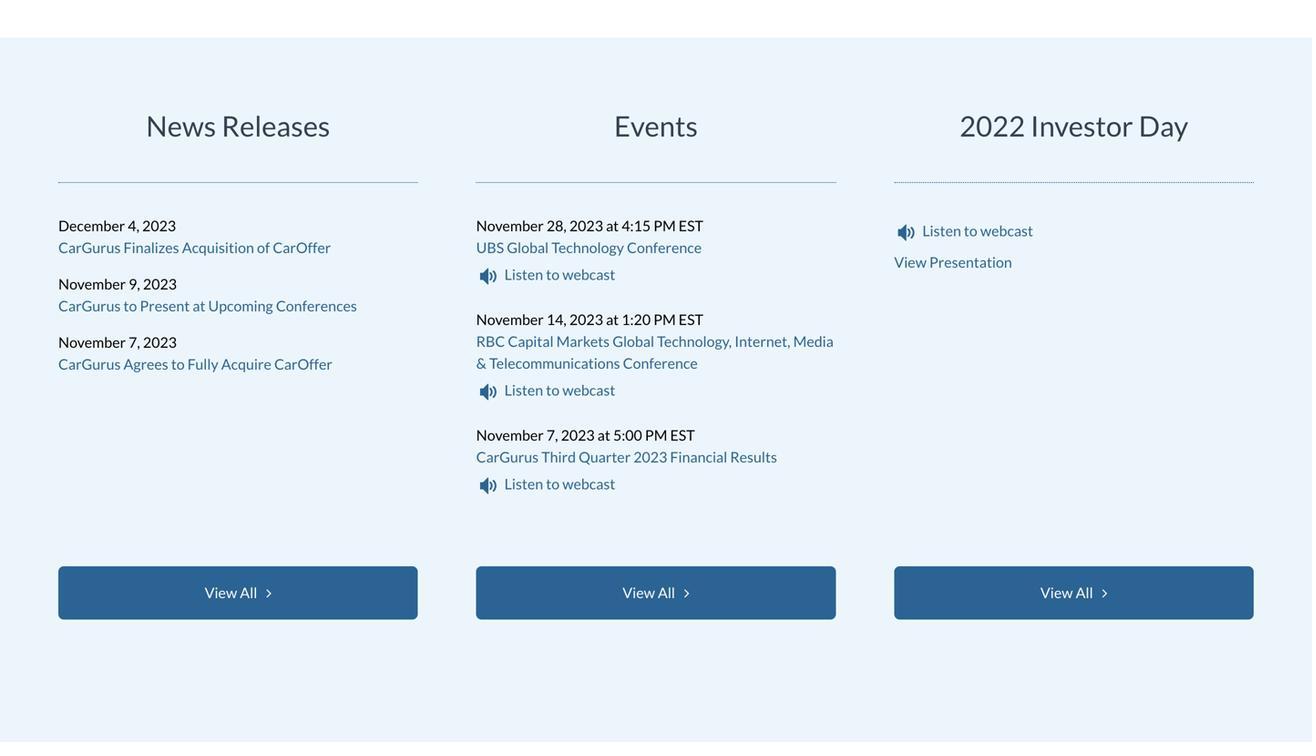 Task type: describe. For each thing, give the bounding box(es) containing it.
7, for at
[[547, 426, 558, 444]]

news releases
[[146, 109, 330, 143]]

cargurus for december 4, 2023 cargurus finalizes acquisition of caroffer
[[58, 239, 121, 256]]

listen to webcast link for november 7, 2023 at 5:00 pm est
[[476, 475, 615, 493]]

conference inside november 14, 2023 at 1:20 pm est rbc capital markets global technology, internet, media & telecommunications conference
[[623, 354, 698, 372]]

internet,
[[735, 333, 790, 350]]

article containing november 7, 2023 at 5:00 pm est
[[476, 425, 836, 518]]

conferences
[[276, 297, 357, 315]]

to down technology
[[546, 266, 560, 283]]

agrees
[[123, 355, 168, 373]]

3 all from the left
[[1076, 584, 1093, 602]]

december
[[58, 217, 125, 235]]

view presentation
[[894, 253, 1012, 271]]

webcast for 2023
[[562, 475, 615, 493]]

third
[[541, 448, 576, 466]]

pm for 1:20
[[653, 311, 676, 328]]

all for news releases
[[240, 584, 257, 602]]

&
[[476, 354, 486, 372]]

view for news releases's view all "link"
[[205, 584, 237, 602]]

december 4, 2023 cargurus finalizes acquisition of caroffer
[[58, 217, 331, 256]]

9,
[[129, 275, 140, 293]]

november 7, 2023 at 5:00 pm est cargurus third quarter 2023 financial results
[[476, 426, 777, 466]]

present
[[140, 297, 190, 315]]

news
[[146, 109, 216, 143]]

article containing december 4, 2023
[[58, 215, 418, 273]]

acquisition
[[182, 239, 254, 256]]

fully
[[187, 355, 218, 373]]

events
[[614, 109, 698, 143]]

3 view all from the left
[[1040, 584, 1093, 602]]

webcast up presentation
[[980, 222, 1033, 240]]

listen for november 14, 2023 at 1:20 pm est
[[504, 381, 543, 399]]

view for view all "link" associated with events
[[623, 584, 655, 602]]

november 9, 2023 cargurus to present at upcoming conferences
[[58, 275, 357, 315]]

at for november 7, 2023 at 5:00 pm est
[[597, 426, 610, 444]]

5:00
[[613, 426, 642, 444]]

article containing november 14, 2023 at 1:20 pm est
[[476, 309, 836, 425]]

media
[[793, 333, 834, 350]]

2022 investor day
[[960, 109, 1188, 143]]

webcast for global
[[562, 381, 615, 399]]

of
[[257, 239, 270, 256]]

november 14, 2023 at 1:20 pm est rbc capital markets global technology, internet, media & telecommunications conference
[[476, 311, 834, 372]]

november for november 28, 2023 at 4:15 pm est ubs global technology conference
[[476, 217, 544, 235]]

markets
[[556, 333, 610, 350]]

view all link for news releases
[[58, 567, 418, 620]]

financial
[[670, 448, 727, 466]]

listen to webcast for conference
[[504, 266, 615, 283]]

ubs global technology conference link
[[476, 239, 702, 256]]

november 7, 2023 cargurus agrees to fully acquire caroffer
[[58, 333, 332, 373]]

pm for 4:15
[[653, 217, 676, 235]]

listen for november 28, 2023 at 4:15 pm est
[[504, 266, 543, 283]]

listen to webcast link for november 14, 2023 at 1:20 pm est
[[476, 381, 615, 399]]

webcast for conference
[[562, 266, 615, 283]]

global inside november 28, 2023 at 4:15 pm est ubs global technology conference
[[507, 239, 549, 256]]

listen to webcast for 2023
[[504, 475, 615, 493]]

cargurus finalizes acquisition of caroffer link
[[58, 239, 331, 256]]

2023 for 1:20
[[569, 311, 603, 328]]

quarter
[[579, 448, 631, 466]]

view all link for events
[[476, 567, 836, 620]]

november for november 7, 2023 cargurus agrees to fully acquire caroffer
[[58, 333, 126, 351]]

upcoming
[[208, 297, 273, 315]]

cargurus for november 7, 2023 cargurus agrees to fully acquire caroffer
[[58, 355, 121, 373]]

7, for cargurus
[[129, 333, 140, 351]]

listen to webcast link for november 28, 2023 at 4:15 pm est
[[476, 266, 615, 283]]

ubs
[[476, 239, 504, 256]]

view presentation link
[[894, 253, 1012, 271]]

november 28, 2023 at 4:15 pm est ubs global technology conference
[[476, 217, 703, 256]]

listen to webcast link up presentation
[[894, 222, 1033, 240]]

november for november 14, 2023 at 1:20 pm est rbc capital markets global technology, internet, media & telecommunications conference
[[476, 311, 544, 328]]

to up presentation
[[964, 222, 977, 240]]

technology
[[551, 239, 624, 256]]

to inside november 7, 2023 cargurus agrees to fully acquire caroffer
[[171, 355, 185, 373]]



Task type: vqa. For each thing, say whether or not it's contained in the screenshot.
the bottom Transaction
no



Task type: locate. For each thing, give the bounding box(es) containing it.
technology,
[[657, 333, 732, 350]]

0 horizontal spatial global
[[507, 239, 549, 256]]

1 vertical spatial 7,
[[547, 426, 558, 444]]

rbc capital markets global technology, internet, media & telecommunications conference link
[[476, 333, 834, 372]]

3 view all link from the left
[[894, 567, 1254, 620]]

november inside november 9, 2023 cargurus to present at upcoming conferences
[[58, 275, 126, 293]]

1:20
[[622, 311, 651, 328]]

4:15
[[622, 217, 651, 235]]

listen up view presentation link
[[922, 222, 961, 240]]

caroffer inside november 7, 2023 cargurus agrees to fully acquire caroffer
[[274, 355, 332, 373]]

at left 4:15
[[606, 217, 619, 235]]

est up financial
[[670, 426, 695, 444]]

2023 inside november 9, 2023 cargurus to present at upcoming conferences
[[143, 275, 177, 293]]

est inside november 7, 2023 at 5:00 pm est cargurus third quarter 2023 financial results
[[670, 426, 695, 444]]

est inside november 28, 2023 at 4:15 pm est ubs global technology conference
[[679, 217, 703, 235]]

cargurus agrees to fully acquire caroffer link
[[58, 355, 332, 373]]

to left fully
[[171, 355, 185, 373]]

cargurus to present at upcoming conferences link
[[58, 297, 357, 315]]

at inside november 28, 2023 at 4:15 pm est ubs global technology conference
[[606, 217, 619, 235]]

2023 inside november 7, 2023 cargurus agrees to fully acquire caroffer
[[143, 333, 177, 351]]

to
[[964, 222, 977, 240], [546, 266, 560, 283], [123, 297, 137, 315], [171, 355, 185, 373], [546, 381, 560, 399], [546, 475, 560, 493]]

2 vertical spatial est
[[670, 426, 695, 444]]

conference inside november 28, 2023 at 4:15 pm est ubs global technology conference
[[627, 239, 702, 256]]

caroffer right of
[[273, 239, 331, 256]]

0 vertical spatial est
[[679, 217, 703, 235]]

0 vertical spatial conference
[[627, 239, 702, 256]]

at inside november 7, 2023 at 5:00 pm est cargurus third quarter 2023 financial results
[[597, 426, 610, 444]]

listen to webcast for global
[[504, 381, 615, 399]]

listen to webcast link down telecommunications
[[476, 381, 615, 399]]

conference down 4:15
[[627, 239, 702, 256]]

listen to webcast down technology
[[504, 266, 615, 283]]

1 view all from the left
[[205, 584, 257, 602]]

1 vertical spatial global
[[612, 333, 654, 350]]

cargurus for november 9, 2023 cargurus to present at upcoming conferences
[[58, 297, 121, 315]]

pm right 1:20
[[653, 311, 676, 328]]

listen to webcast up presentation
[[922, 222, 1033, 240]]

0 horizontal spatial view all
[[205, 584, 257, 602]]

est up technology,
[[679, 311, 703, 328]]

cargurus third quarter 2023 financial results link
[[476, 448, 777, 466]]

28,
[[547, 217, 567, 235]]

all
[[240, 584, 257, 602], [658, 584, 675, 602], [1076, 584, 1093, 602]]

2023 for 5:00
[[561, 426, 595, 444]]

est for november 7, 2023 at 5:00 pm est
[[670, 426, 695, 444]]

acquire
[[221, 355, 271, 373]]

2 view all from the left
[[623, 584, 675, 602]]

7, inside november 7, 2023 at 5:00 pm est cargurus third quarter 2023 financial results
[[547, 426, 558, 444]]

global inside november 14, 2023 at 1:20 pm est rbc capital markets global technology, internet, media & telecommunications conference
[[612, 333, 654, 350]]

november inside november 7, 2023 at 5:00 pm est cargurus third quarter 2023 financial results
[[476, 426, 544, 444]]

to down telecommunications
[[546, 381, 560, 399]]

cargurus left agrees
[[58, 355, 121, 373]]

investor
[[1031, 109, 1133, 143]]

2023 up technology
[[569, 217, 603, 235]]

global
[[507, 239, 549, 256], [612, 333, 654, 350]]

2023 up finalizes
[[142, 217, 176, 235]]

at up quarter on the left of the page
[[597, 426, 610, 444]]

0 vertical spatial caroffer
[[273, 239, 331, 256]]

finalizes
[[123, 239, 179, 256]]

view all for events
[[623, 584, 675, 602]]

0 vertical spatial global
[[507, 239, 549, 256]]

2023
[[142, 217, 176, 235], [569, 217, 603, 235], [143, 275, 177, 293], [569, 311, 603, 328], [143, 333, 177, 351], [561, 426, 595, 444], [633, 448, 667, 466]]

cargurus inside november 7, 2023 at 5:00 pm est cargurus third quarter 2023 financial results
[[476, 448, 539, 466]]

pm for 5:00
[[645, 426, 667, 444]]

article containing november 9, 2023
[[58, 273, 418, 332]]

article containing november 28, 2023 at 4:15 pm est
[[476, 215, 836, 309]]

at
[[606, 217, 619, 235], [193, 297, 205, 315], [606, 311, 619, 328], [597, 426, 610, 444]]

webcast down telecommunications
[[562, 381, 615, 399]]

cargurus down december
[[58, 239, 121, 256]]

telecommunications
[[489, 354, 620, 372]]

listen down telecommunications
[[504, 381, 543, 399]]

1 horizontal spatial all
[[658, 584, 675, 602]]

0 horizontal spatial 7,
[[129, 333, 140, 351]]

releases
[[222, 109, 330, 143]]

7,
[[129, 333, 140, 351], [547, 426, 558, 444]]

0 horizontal spatial view all link
[[58, 567, 418, 620]]

november up agrees
[[58, 333, 126, 351]]

2023 inside december 4, 2023 cargurus finalizes acquisition of caroffer
[[142, 217, 176, 235]]

2023 up present
[[143, 275, 177, 293]]

global down 1:20
[[612, 333, 654, 350]]

listen to webcast
[[922, 222, 1033, 240], [504, 266, 615, 283], [504, 381, 615, 399], [504, 475, 615, 493]]

at for november 14, 2023 at 1:20 pm est
[[606, 311, 619, 328]]

cargurus left present
[[58, 297, 121, 315]]

2 horizontal spatial view all
[[1040, 584, 1093, 602]]

7, inside november 7, 2023 cargurus agrees to fully acquire caroffer
[[129, 333, 140, 351]]

0 horizontal spatial all
[[240, 584, 257, 602]]

1 horizontal spatial global
[[612, 333, 654, 350]]

caroffer inside december 4, 2023 cargurus finalizes acquisition of caroffer
[[273, 239, 331, 256]]

2023 for finalizes
[[142, 217, 176, 235]]

1 vertical spatial conference
[[623, 354, 698, 372]]

view for view presentation link
[[894, 253, 927, 271]]

cargurus inside december 4, 2023 cargurus finalizes acquisition of caroffer
[[58, 239, 121, 256]]

cargurus
[[58, 239, 121, 256], [58, 297, 121, 315], [58, 355, 121, 373], [476, 448, 539, 466]]

2023 for agrees
[[143, 333, 177, 351]]

november inside november 7, 2023 cargurus agrees to fully acquire caroffer
[[58, 333, 126, 351]]

listen to webcast link
[[894, 222, 1033, 240], [476, 266, 615, 283], [476, 381, 615, 399], [476, 475, 615, 493]]

7, up agrees
[[129, 333, 140, 351]]

view all
[[205, 584, 257, 602], [623, 584, 675, 602], [1040, 584, 1093, 602]]

pm right 5:00
[[645, 426, 667, 444]]

1 vertical spatial pm
[[653, 311, 676, 328]]

cargurus inside november 7, 2023 cargurus agrees to fully acquire caroffer
[[58, 355, 121, 373]]

1 all from the left
[[240, 584, 257, 602]]

2023 up third
[[561, 426, 595, 444]]

view all for news releases
[[205, 584, 257, 602]]

at for november 28, 2023 at 4:15 pm est
[[606, 217, 619, 235]]

1 vertical spatial est
[[679, 311, 703, 328]]

results
[[730, 448, 777, 466]]

7, up third
[[547, 426, 558, 444]]

1 horizontal spatial view all
[[623, 584, 675, 602]]

listen to webcast link up 14,
[[476, 266, 615, 283]]

november up third
[[476, 426, 544, 444]]

2 all from the left
[[658, 584, 675, 602]]

all for events
[[658, 584, 675, 602]]

pm
[[653, 217, 676, 235], [653, 311, 676, 328], [645, 426, 667, 444]]

pm inside november 14, 2023 at 1:20 pm est rbc capital markets global technology, internet, media & telecommunications conference
[[653, 311, 676, 328]]

caroffer
[[273, 239, 331, 256], [274, 355, 332, 373]]

conference
[[627, 239, 702, 256], [623, 354, 698, 372]]

2023 up markets on the top of page
[[569, 311, 603, 328]]

14,
[[547, 311, 567, 328]]

november up 'rbc'
[[476, 311, 544, 328]]

at right present
[[193, 297, 205, 315]]

2022
[[960, 109, 1025, 143]]

listen to webcast down third
[[504, 475, 615, 493]]

1 vertical spatial caroffer
[[274, 355, 332, 373]]

to down third
[[546, 475, 560, 493]]

2023 for to
[[143, 275, 177, 293]]

november for november 9, 2023 cargurus to present at upcoming conferences
[[58, 275, 126, 293]]

1 horizontal spatial view all link
[[476, 567, 836, 620]]

november for november 7, 2023 at 5:00 pm est cargurus third quarter 2023 financial results
[[476, 426, 544, 444]]

listen to webcast down telecommunications
[[504, 381, 615, 399]]

2 view all link from the left
[[476, 567, 836, 620]]

pm right 4:15
[[653, 217, 676, 235]]

november inside november 14, 2023 at 1:20 pm est rbc capital markets global technology, internet, media & telecommunications conference
[[476, 311, 544, 328]]

0 vertical spatial pm
[[653, 217, 676, 235]]

2023 inside november 14, 2023 at 1:20 pm est rbc capital markets global technology, internet, media & telecommunications conference
[[569, 311, 603, 328]]

to down 9,
[[123, 297, 137, 315]]

view
[[894, 253, 927, 271], [205, 584, 237, 602], [623, 584, 655, 602], [1040, 584, 1073, 602]]

article
[[58, 215, 418, 273], [476, 215, 836, 309], [58, 273, 418, 332], [476, 309, 836, 425], [58, 332, 418, 390], [476, 425, 836, 518]]

view all link
[[58, 567, 418, 620], [476, 567, 836, 620], [894, 567, 1254, 620]]

4,
[[128, 217, 139, 235]]

listen up capital on the left of the page
[[504, 266, 543, 283]]

2023 down 5:00
[[633, 448, 667, 466]]

to inside november 9, 2023 cargurus to present at upcoming conferences
[[123, 297, 137, 315]]

presentation
[[929, 253, 1012, 271]]

pm inside november 28, 2023 at 4:15 pm est ubs global technology conference
[[653, 217, 676, 235]]

est
[[679, 217, 703, 235], [679, 311, 703, 328], [670, 426, 695, 444]]

2 horizontal spatial view all link
[[894, 567, 1254, 620]]

2023 inside november 28, 2023 at 4:15 pm est ubs global technology conference
[[569, 217, 603, 235]]

webcast down quarter on the left of the page
[[562, 475, 615, 493]]

cargurus left third
[[476, 448, 539, 466]]

1 horizontal spatial 7,
[[547, 426, 558, 444]]

listen
[[922, 222, 961, 240], [504, 266, 543, 283], [504, 381, 543, 399], [504, 475, 543, 493]]

day
[[1139, 109, 1188, 143]]

capital
[[508, 333, 554, 350]]

global down 28,
[[507, 239, 549, 256]]

listen down third
[[504, 475, 543, 493]]

at inside november 14, 2023 at 1:20 pm est rbc capital markets global technology, internet, media & telecommunications conference
[[606, 311, 619, 328]]

2023 for 4:15
[[569, 217, 603, 235]]

listen to webcast link down third
[[476, 475, 615, 493]]

rbc
[[476, 333, 505, 350]]

november
[[476, 217, 544, 235], [58, 275, 126, 293], [476, 311, 544, 328], [58, 333, 126, 351], [476, 426, 544, 444]]

article containing november 7, 2023
[[58, 332, 418, 390]]

caroffer right acquire
[[274, 355, 332, 373]]

est for november 28, 2023 at 4:15 pm est
[[679, 217, 703, 235]]

at left 1:20
[[606, 311, 619, 328]]

2 horizontal spatial all
[[1076, 584, 1093, 602]]

at inside november 9, 2023 cargurus to present at upcoming conferences
[[193, 297, 205, 315]]

0 vertical spatial 7,
[[129, 333, 140, 351]]

1 view all link from the left
[[58, 567, 418, 620]]

est for november 14, 2023 at 1:20 pm est
[[679, 311, 703, 328]]

2023 up agrees
[[143, 333, 177, 351]]

view for first view all "link" from the right
[[1040, 584, 1073, 602]]

listen for november 7, 2023 at 5:00 pm est
[[504, 475, 543, 493]]

november up ubs
[[476, 217, 544, 235]]

november left 9,
[[58, 275, 126, 293]]

webcast down ubs global technology conference link
[[562, 266, 615, 283]]

2 vertical spatial pm
[[645, 426, 667, 444]]

webcast
[[980, 222, 1033, 240], [562, 266, 615, 283], [562, 381, 615, 399], [562, 475, 615, 493]]

est right 4:15
[[679, 217, 703, 235]]

pm inside november 7, 2023 at 5:00 pm est cargurus third quarter 2023 financial results
[[645, 426, 667, 444]]

est inside november 14, 2023 at 1:20 pm est rbc capital markets global technology, internet, media & telecommunications conference
[[679, 311, 703, 328]]

cargurus inside november 9, 2023 cargurus to present at upcoming conferences
[[58, 297, 121, 315]]

november inside november 28, 2023 at 4:15 pm est ubs global technology conference
[[476, 217, 544, 235]]

conference down technology,
[[623, 354, 698, 372]]



